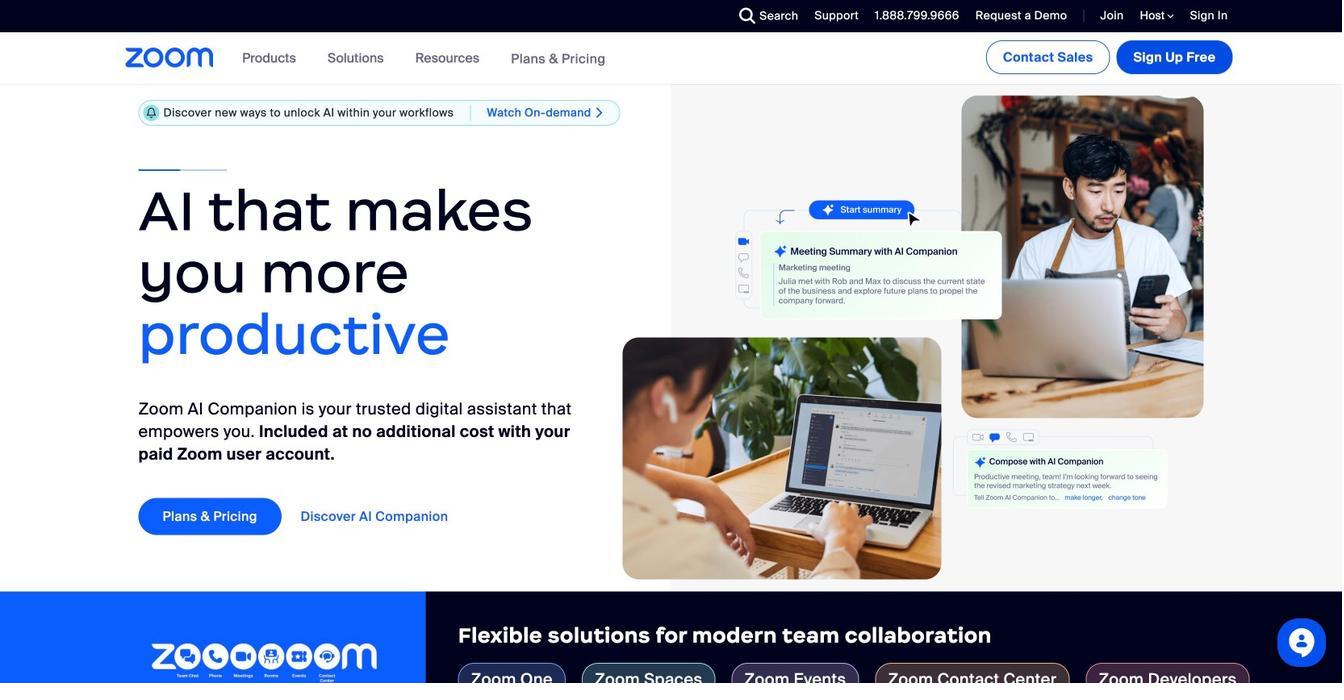 Task type: vqa. For each thing, say whether or not it's contained in the screenshot.
the zoom events host terms of use link
no



Task type: locate. For each thing, give the bounding box(es) containing it.
tab list
[[458, 664, 1311, 684]]

0 vertical spatial zoom interface icon image
[[684, 201, 1003, 330]]

1 vertical spatial zoom interface icon image
[[953, 429, 1168, 510]]

banner
[[106, 32, 1237, 85]]

zoom interface icon image
[[684, 201, 1003, 330], [953, 429, 1168, 510]]

main content
[[0, 32, 1343, 684]]

product information navigation
[[230, 32, 618, 85]]

zoom unified communication platform image
[[152, 644, 378, 684]]

zoom logo image
[[126, 48, 214, 68]]



Task type: describe. For each thing, give the bounding box(es) containing it.
meetings navigation
[[984, 32, 1237, 78]]

right image
[[592, 106, 608, 120]]

zoom one tab
[[458, 664, 566, 684]]



